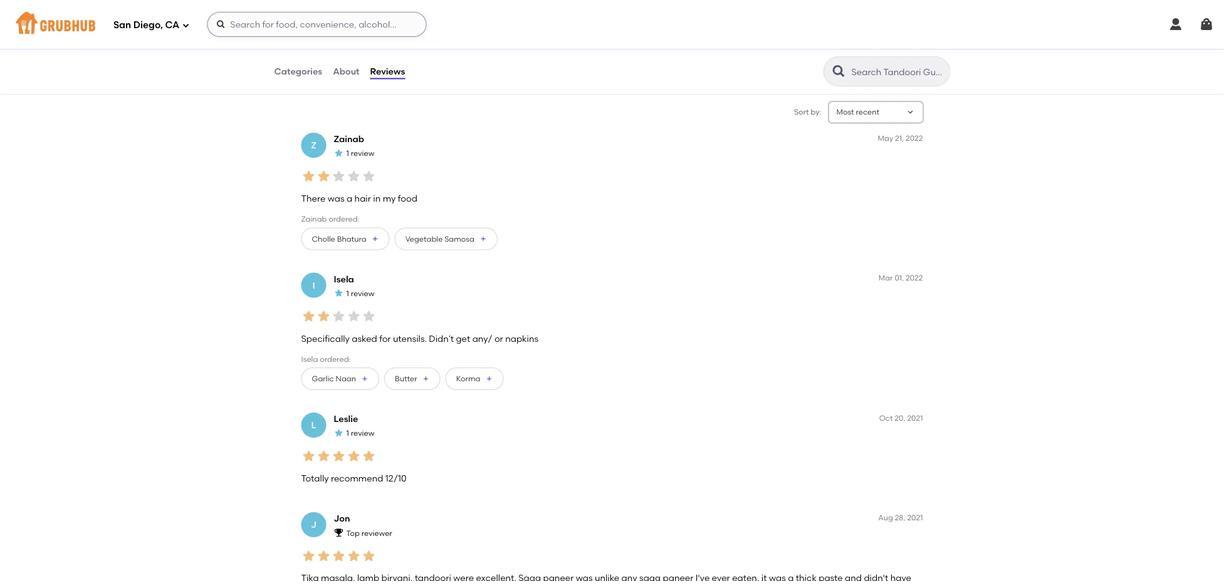 Task type: describe. For each thing, give the bounding box(es) containing it.
21,
[[895, 134, 904, 143]]

order
[[427, 58, 447, 67]]

most recent
[[836, 108, 879, 117]]

samosa
[[445, 234, 474, 243]]

z
[[311, 140, 316, 151]]

san diego, ca
[[113, 20, 179, 31]]

0 horizontal spatial svg image
[[182, 22, 189, 29]]

cholle bhatura button
[[301, 228, 390, 250]]

there
[[301, 193, 326, 204]]

garlic
[[312, 374, 334, 384]]

92 good food
[[309, 32, 348, 55]]

search icon image
[[831, 64, 846, 79]]

top
[[346, 529, 360, 538]]

sort
[[794, 108, 809, 117]]

plus icon image inside korma button
[[485, 375, 493, 383]]

delivery
[[368, 58, 396, 67]]

j
[[311, 520, 316, 531]]

i
[[312, 280, 315, 291]]

for
[[379, 333, 391, 344]]

plus icon image for bhatura
[[371, 235, 379, 243]]

isela for isela
[[334, 274, 354, 285]]

asked
[[352, 333, 377, 344]]

jon
[[334, 514, 350, 524]]

utensils.
[[393, 333, 427, 344]]

review for zainab
[[351, 149, 374, 158]]

most
[[836, 108, 854, 117]]

1 horizontal spatial food
[[398, 193, 417, 204]]

diego,
[[133, 20, 163, 31]]

correct
[[427, 45, 455, 55]]

food inside 92 good food
[[331, 45, 348, 55]]

1 for isela
[[346, 289, 349, 298]]

mar
[[879, 274, 893, 283]]

specifically
[[301, 333, 350, 344]]

0 horizontal spatial svg image
[[216, 19, 226, 29]]

isela for isela ordered:
[[301, 355, 318, 364]]

97
[[427, 32, 437, 42]]

1 review for zainab
[[346, 149, 374, 158]]

ordered: for asked
[[320, 355, 351, 364]]

napkins
[[505, 333, 538, 344]]

plus icon image for naan
[[361, 375, 369, 383]]

garlic naan button
[[301, 368, 379, 390]]

review for isela
[[351, 289, 374, 298]]

totally recommend 12/10
[[301, 473, 406, 484]]

ordered: for was
[[329, 215, 360, 224]]

top reviewer
[[346, 529, 392, 538]]

01,
[[895, 274, 904, 283]]

reviewer
[[361, 529, 392, 538]]

plus icon image for samosa
[[479, 235, 487, 243]]

recent
[[856, 108, 879, 117]]

hair
[[355, 193, 371, 204]]

vegetable samosa
[[405, 234, 474, 243]]

Search for food, convenience, alcohol... search field
[[207, 12, 426, 37]]

cholle
[[312, 234, 335, 243]]

may 21, 2022
[[878, 134, 923, 143]]

plus icon image inside butter button
[[422, 375, 430, 383]]

zainab  ordered:
[[301, 215, 360, 224]]

oct
[[879, 414, 893, 423]]

naan
[[336, 374, 356, 384]]

reviews
[[370, 66, 405, 77]]

trophy icon image
[[334, 528, 344, 538]]

sort by:
[[794, 108, 821, 117]]



Task type: locate. For each thing, give the bounding box(es) containing it.
by:
[[811, 108, 821, 117]]

Sort by: field
[[836, 107, 879, 118]]

isela
[[334, 274, 354, 285], [301, 355, 318, 364]]

svg image
[[1199, 17, 1214, 32], [216, 19, 226, 29]]

1 review down 'leslie' in the bottom left of the page
[[346, 429, 374, 438]]

review down 'leslie' in the bottom left of the page
[[351, 429, 374, 438]]

92
[[309, 32, 319, 42]]

1 review up asked
[[346, 289, 374, 298]]

2022 for there was a hair in my food
[[906, 134, 923, 143]]

1 1 review from the top
[[346, 149, 374, 158]]

review for leslie
[[351, 429, 374, 438]]

isela ordered:
[[301, 355, 351, 364]]

1 for zainab
[[346, 149, 349, 158]]

butter button
[[384, 368, 440, 390]]

3 1 from the top
[[346, 429, 349, 438]]

1 vertical spatial zainab
[[301, 215, 327, 224]]

l
[[311, 420, 316, 431]]

review up asked
[[351, 289, 374, 298]]

main navigation navigation
[[0, 0, 1224, 49]]

zainab down there
[[301, 215, 327, 224]]

3 1 review from the top
[[346, 429, 374, 438]]

1 right "i"
[[346, 289, 349, 298]]

35 ratings
[[309, 9, 351, 20]]

3 review from the top
[[351, 429, 374, 438]]

review
[[351, 149, 374, 158], [351, 289, 374, 298], [351, 429, 374, 438]]

1 review
[[346, 149, 374, 158], [346, 289, 374, 298], [346, 429, 374, 438]]

1
[[346, 149, 349, 158], [346, 289, 349, 298], [346, 429, 349, 438]]

2022 right 21,
[[906, 134, 923, 143]]

zainab
[[334, 134, 364, 144], [301, 215, 327, 224]]

0 vertical spatial 2022
[[906, 134, 923, 143]]

was
[[328, 193, 345, 204]]

0 horizontal spatial zainab
[[301, 215, 327, 224]]

0 vertical spatial 2021
[[907, 414, 923, 423]]

categories button
[[274, 49, 323, 94]]

my
[[383, 193, 396, 204]]

1 review up 'there was a hair in my food'
[[346, 149, 374, 158]]

2022 for specifically asked for utensils. didn't get any/ or napkins
[[906, 274, 923, 283]]

plus icon image
[[371, 235, 379, 243], [479, 235, 487, 243], [361, 375, 369, 383], [422, 375, 430, 383], [485, 375, 493, 383]]

1 horizontal spatial zainab
[[334, 134, 364, 144]]

time
[[381, 45, 397, 55]]

0 vertical spatial ordered:
[[329, 215, 360, 224]]

zainab for zainab  ordered:
[[301, 215, 327, 224]]

2022 right 01,
[[906, 274, 923, 283]]

food
[[331, 45, 348, 55], [398, 193, 417, 204]]

categories
[[274, 66, 322, 77]]

2022
[[906, 134, 923, 143], [906, 274, 923, 283]]

1 1 from the top
[[346, 149, 349, 158]]

isela up garlic
[[301, 355, 318, 364]]

caret down icon image
[[905, 107, 915, 117]]

reviews button
[[370, 49, 406, 94]]

butter
[[395, 374, 417, 384]]

specifically asked for utensils. didn't get any/ or napkins
[[301, 333, 538, 344]]

2021 right "28,"
[[907, 513, 923, 523]]

2021 right 20,
[[907, 414, 923, 423]]

2 vertical spatial 1 review
[[346, 429, 374, 438]]

1 2021 from the top
[[907, 414, 923, 423]]

97 correct order
[[427, 32, 455, 67]]

plus icon image right naan
[[361, 375, 369, 383]]

ordered: up garlic naan
[[320, 355, 351, 364]]

ratings
[[321, 9, 351, 20]]

2 vertical spatial 1
[[346, 429, 349, 438]]

0 vertical spatial food
[[331, 45, 348, 55]]

leslie
[[334, 414, 358, 425]]

2021 for leslie
[[907, 414, 923, 423]]

a
[[347, 193, 352, 204]]

1 vertical spatial 1
[[346, 289, 349, 298]]

1 vertical spatial ordered:
[[320, 355, 351, 364]]

ordered:
[[329, 215, 360, 224], [320, 355, 351, 364]]

may
[[878, 134, 893, 143]]

1 down 'leslie' in the bottom left of the page
[[346, 429, 349, 438]]

1 horizontal spatial isela
[[334, 274, 354, 285]]

0 vertical spatial isela
[[334, 274, 354, 285]]

star icon image
[[334, 148, 344, 158], [301, 169, 316, 184], [316, 169, 331, 184], [331, 169, 346, 184], [346, 169, 361, 184], [361, 169, 376, 184], [334, 288, 344, 298], [301, 309, 316, 324], [316, 309, 331, 324], [331, 309, 346, 324], [346, 309, 361, 324], [361, 309, 376, 324], [334, 428, 344, 438], [301, 449, 316, 464], [316, 449, 331, 464], [331, 449, 346, 464], [346, 449, 361, 464], [361, 449, 376, 464], [301, 549, 316, 564], [316, 549, 331, 564], [331, 549, 346, 564], [346, 549, 361, 564], [361, 549, 376, 564]]

totally
[[301, 473, 329, 484]]

2021
[[907, 414, 923, 423], [907, 513, 923, 523]]

ordered: up cholle bhatura button
[[329, 215, 360, 224]]

plus icon image inside the vegetable samosa button
[[479, 235, 487, 243]]

1 vertical spatial 2022
[[906, 274, 923, 283]]

1 horizontal spatial svg image
[[1168, 17, 1183, 32]]

review up hair
[[351, 149, 374, 158]]

35
[[309, 9, 319, 20]]

1 vertical spatial review
[[351, 289, 374, 298]]

on
[[368, 45, 379, 55]]

plus icon image right "korma"
[[485, 375, 493, 383]]

zainab for zainab
[[334, 134, 364, 144]]

1 for leslie
[[346, 429, 349, 438]]

ca
[[165, 20, 179, 31]]

Search Tandoori Guys-Point Loma search field
[[850, 66, 946, 78]]

plus icon image inside garlic naan button
[[361, 375, 369, 383]]

zainab right z
[[334, 134, 364, 144]]

2 2021 from the top
[[907, 513, 923, 523]]

1 review from the top
[[351, 149, 374, 158]]

in
[[373, 193, 381, 204]]

bhatura
[[337, 234, 366, 243]]

2021 for jon
[[907, 513, 923, 523]]

12/10
[[385, 473, 406, 484]]

2 1 from the top
[[346, 289, 349, 298]]

28,
[[895, 513, 905, 523]]

1 review for leslie
[[346, 429, 374, 438]]

1 horizontal spatial svg image
[[1199, 17, 1214, 32]]

korma button
[[445, 368, 504, 390]]

76
[[368, 32, 377, 42]]

20,
[[895, 414, 905, 423]]

cholle bhatura
[[312, 234, 366, 243]]

1 vertical spatial 2021
[[907, 513, 923, 523]]

plus icon image inside cholle bhatura button
[[371, 235, 379, 243]]

1 2022 from the top
[[906, 134, 923, 143]]

svg image
[[1168, 17, 1183, 32], [182, 22, 189, 29]]

plus icon image right samosa
[[479, 235, 487, 243]]

get
[[456, 333, 470, 344]]

didn't
[[429, 333, 454, 344]]

there was a hair in my food
[[301, 193, 417, 204]]

2 review from the top
[[351, 289, 374, 298]]

aug
[[878, 513, 893, 523]]

vegetable samosa button
[[395, 228, 498, 250]]

0 vertical spatial 1 review
[[346, 149, 374, 158]]

1 vertical spatial 1 review
[[346, 289, 374, 298]]

76 on time delivery
[[368, 32, 397, 67]]

recommend
[[331, 473, 383, 484]]

0 vertical spatial zainab
[[334, 134, 364, 144]]

isela right "i"
[[334, 274, 354, 285]]

good
[[309, 45, 329, 55]]

garlic naan
[[312, 374, 356, 384]]

2 vertical spatial review
[[351, 429, 374, 438]]

food right good
[[331, 45, 348, 55]]

about button
[[332, 49, 360, 94]]

aug 28, 2021
[[878, 513, 923, 523]]

1 right z
[[346, 149, 349, 158]]

or
[[494, 333, 503, 344]]

mar 01, 2022
[[879, 274, 923, 283]]

oct 20, 2021
[[879, 414, 923, 423]]

1 vertical spatial food
[[398, 193, 417, 204]]

0 vertical spatial 1
[[346, 149, 349, 158]]

plus icon image right the butter
[[422, 375, 430, 383]]

1 vertical spatial isela
[[301, 355, 318, 364]]

2 2022 from the top
[[906, 274, 923, 283]]

vegetable
[[405, 234, 443, 243]]

san
[[113, 20, 131, 31]]

about
[[333, 66, 360, 77]]

plus icon image right bhatura
[[371, 235, 379, 243]]

any/
[[472, 333, 492, 344]]

1 review for isela
[[346, 289, 374, 298]]

2 1 review from the top
[[346, 289, 374, 298]]

food right my
[[398, 193, 417, 204]]

0 horizontal spatial isela
[[301, 355, 318, 364]]

korma
[[456, 374, 480, 384]]

0 vertical spatial review
[[351, 149, 374, 158]]

0 horizontal spatial food
[[331, 45, 348, 55]]



Task type: vqa. For each thing, say whether or not it's contained in the screenshot.
Zainab
yes



